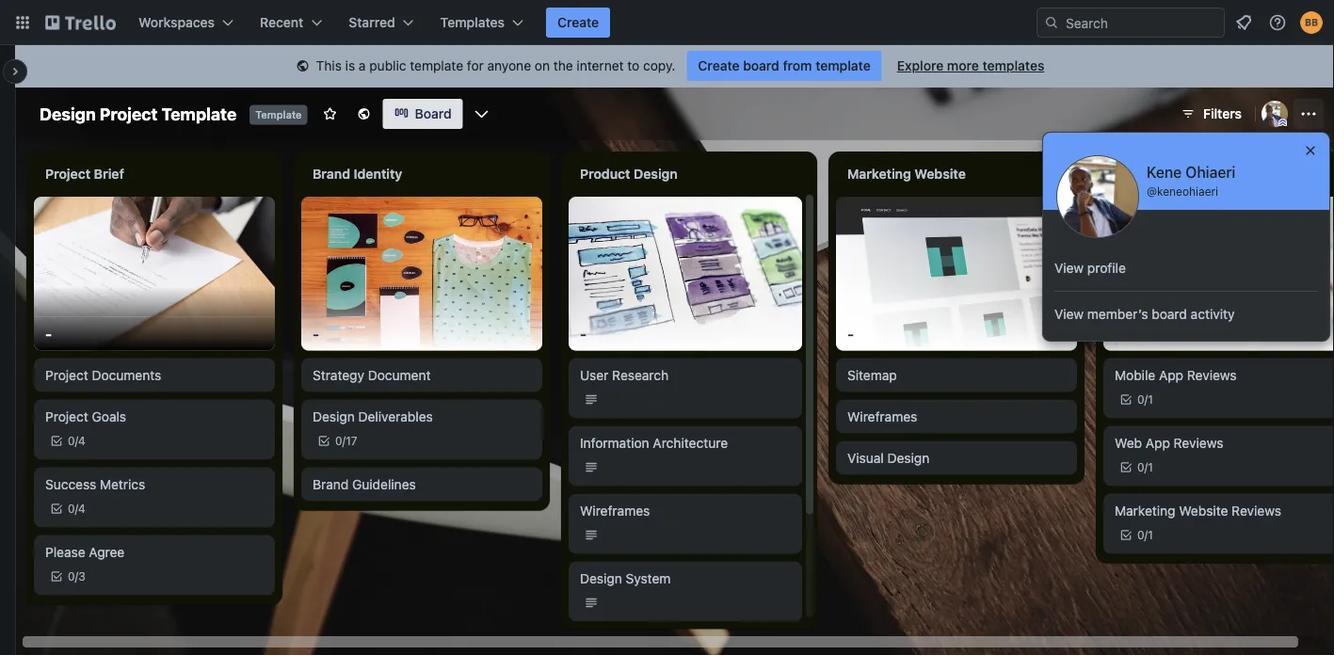 Task type: describe. For each thing, give the bounding box(es) containing it.
web app reviews
[[1115, 435, 1224, 450]]

information architecture link
[[580, 433, 791, 452]]

4 - link from the left
[[836, 317, 1077, 351]]

0 / 1 for web
[[1138, 461, 1153, 474]]

research
[[612, 367, 669, 383]]

Marketing Website text field
[[836, 159, 1077, 189]]

0 for web
[[1138, 461, 1145, 474]]

create button
[[546, 8, 610, 38]]

app for web
[[1146, 435, 1170, 450]]

goals
[[92, 409, 126, 424]]

view profile
[[1055, 260, 1126, 276]]

brief
[[94, 166, 124, 182]]

customize views image
[[472, 105, 491, 123]]

success metrics
[[45, 476, 145, 492]]

design for design deliverables
[[313, 409, 355, 424]]

project goals link
[[45, 407, 264, 426]]

agree
[[89, 544, 125, 560]]

/ for project
[[75, 434, 78, 448]]

copy.
[[643, 58, 676, 73]]

templates button
[[429, 8, 535, 38]]

marketing website
[[848, 166, 966, 182]]

strategy
[[313, 367, 364, 383]]

visual design link
[[848, 449, 1066, 467]]

brand for brand identity
[[313, 166, 350, 182]]

0 for marketing
[[1138, 529, 1145, 542]]

1 vertical spatial wireframes link
[[580, 501, 791, 520]]

this
[[316, 58, 342, 73]]

marketing for marketing website reviews
[[1115, 503, 1176, 518]]

product design
[[580, 166, 678, 182]]

bob builder (bobbuilder40) image
[[1301, 11, 1323, 34]]

please agree link
[[45, 543, 264, 562]]

design project template
[[40, 104, 237, 124]]

filters button
[[1175, 99, 1248, 129]]

board
[[415, 106, 452, 121]]

1 template from the left
[[410, 58, 463, 73]]

more
[[947, 58, 979, 73]]

this member is an admin of this board. image
[[1279, 119, 1287, 127]]

brand identity
[[313, 166, 402, 182]]

visual
[[848, 450, 884, 466]]

profile
[[1088, 260, 1126, 276]]

0 / 3
[[68, 570, 85, 583]]

- for - strategy document
[[313, 325, 320, 343]]

guidelines
[[352, 476, 416, 492]]

Project Brief text field
[[34, 159, 275, 189]]

3
[[78, 570, 85, 583]]

create board from template
[[698, 58, 871, 73]]

0 / 1 for marketing
[[1138, 529, 1153, 542]]

1 horizontal spatial board
[[1152, 307, 1187, 322]]

0 / 17
[[335, 434, 357, 448]]

wireframes for wireframes link to the right
[[848, 409, 917, 424]]

project left goals
[[45, 409, 88, 424]]

/ for design
[[342, 434, 346, 448]]

marketing for marketing website
[[848, 166, 911, 182]]

user
[[580, 367, 609, 383]]

- strategy document
[[313, 325, 431, 383]]

- for -
[[580, 325, 587, 343]]

Product Design text field
[[569, 159, 810, 189]]

create for create board from template
[[698, 58, 740, 73]]

web
[[1115, 435, 1142, 450]]

website for marketing website
[[915, 166, 966, 182]]

0 notifications image
[[1233, 11, 1255, 34]]

information architecture
[[580, 435, 728, 450]]

view member's board activity
[[1055, 307, 1235, 322]]

brand guidelines link
[[313, 475, 531, 494]]

document
[[368, 367, 431, 383]]

recent
[[260, 15, 304, 30]]

- link for deliverables
[[301, 317, 542, 351]]

the
[[554, 58, 573, 73]]

project documents link
[[45, 366, 264, 385]]

1 horizontal spatial template
[[255, 109, 302, 121]]

design deliverables
[[313, 409, 433, 424]]

for
[[467, 58, 484, 73]]

Board name text field
[[30, 99, 246, 129]]

visual design
[[848, 450, 930, 466]]

project goals
[[45, 409, 126, 424]]

wireframes for wireframes link to the bottom
[[580, 503, 650, 518]]

system
[[626, 571, 671, 586]]

success
[[45, 476, 96, 492]]

mobile app reviews link
[[1115, 366, 1333, 385]]

sitemap link
[[848, 366, 1066, 385]]

create board from template link
[[687, 51, 882, 81]]

sm image
[[293, 57, 312, 76]]

information
[[580, 435, 649, 450]]

workspaces
[[138, 15, 215, 30]]

template inside text box
[[162, 104, 237, 124]]

user research
[[580, 367, 669, 383]]

/ for mobile
[[1145, 393, 1148, 406]]

Brand Identity text field
[[301, 159, 542, 189]]

reviews for mobile app reviews
[[1187, 367, 1237, 383]]

- link for goals
[[34, 317, 275, 351]]

from
[[783, 58, 812, 73]]

to
[[627, 58, 640, 73]]

please agree
[[45, 544, 125, 560]]

design deliverables link
[[313, 407, 531, 426]]

explore more templates
[[897, 58, 1045, 73]]

keneohiaeri
[[1157, 185, 1219, 198]]

please
[[45, 544, 85, 560]]

activity
[[1191, 307, 1235, 322]]

design for design project template
[[40, 104, 96, 124]]

design for design system
[[580, 571, 622, 586]]



Task type: locate. For each thing, give the bounding box(es) containing it.
filters
[[1204, 106, 1242, 121]]

@
[[1147, 185, 1157, 198]]

kene ohiaeri (keneohiaeri) image
[[1262, 101, 1288, 127]]

/ for success
[[75, 502, 78, 515]]

1 horizontal spatial website
[[1179, 503, 1228, 518]]

- up strategy
[[313, 325, 320, 343]]

website for marketing website reviews
[[1179, 503, 1228, 518]]

design inside design project template text box
[[40, 104, 96, 124]]

primary element
[[0, 0, 1334, 45]]

template inside create board from template link
[[816, 58, 871, 73]]

user research link
[[580, 366, 791, 385]]

0 vertical spatial 0 / 4
[[68, 434, 85, 448]]

project inside - project documents
[[45, 367, 88, 383]]

1 - link from the left
[[34, 317, 275, 351]]

2 0 / 1 from the top
[[1138, 461, 1153, 474]]

- up the user
[[580, 325, 587, 343]]

0 / 1 down marketing website reviews
[[1138, 529, 1153, 542]]

0 horizontal spatial wireframes
[[580, 503, 650, 518]]

1 vertical spatial 0 / 1
[[1138, 461, 1153, 474]]

project up project goals
[[45, 367, 88, 383]]

search image
[[1044, 15, 1059, 30]]

brand down 0 / 17
[[313, 476, 349, 492]]

recent button
[[249, 8, 334, 38]]

1 brand from the top
[[313, 166, 350, 182]]

design inside visual design link
[[888, 450, 930, 466]]

1 vertical spatial wireframes
[[580, 503, 650, 518]]

4 down project goals
[[78, 434, 85, 448]]

1 down the mobile
[[1148, 393, 1153, 406]]

reviews inside mobile app reviews link
[[1187, 367, 1237, 383]]

4 for project
[[78, 434, 85, 448]]

0 / 4 down success
[[68, 502, 85, 515]]

mobile app reviews
[[1115, 367, 1237, 383]]

create right copy.
[[698, 58, 740, 73]]

0 down the mobile
[[1138, 393, 1145, 406]]

0 down success
[[68, 502, 75, 515]]

strategy document link
[[313, 366, 531, 385]]

0 vertical spatial marketing
[[848, 166, 911, 182]]

0 horizontal spatial create
[[558, 15, 599, 30]]

0 / 1 for mobile
[[1138, 393, 1153, 406]]

public
[[369, 58, 406, 73]]

1 vertical spatial view
[[1055, 307, 1084, 322]]

/
[[1145, 393, 1148, 406], [75, 434, 78, 448], [342, 434, 346, 448], [1145, 461, 1148, 474], [75, 502, 78, 515], [1145, 529, 1148, 542], [75, 570, 78, 583]]

mobile
[[1115, 367, 1156, 383]]

view left the 'profile'
[[1055, 260, 1084, 276]]

documents
[[92, 367, 161, 383]]

0 vertical spatial reviews
[[1187, 367, 1237, 383]]

1 vertical spatial marketing
[[1115, 503, 1176, 518]]

template left for
[[410, 58, 463, 73]]

a
[[359, 58, 366, 73]]

template up project brief text field
[[162, 104, 237, 124]]

design inside the design system link
[[580, 571, 622, 586]]

- up sitemap
[[848, 325, 854, 343]]

1 0 / 1 from the top
[[1138, 393, 1153, 406]]

0 vertical spatial 4
[[78, 434, 85, 448]]

wireframes up visual design
[[848, 409, 917, 424]]

design right "visual" at the right of page
[[888, 450, 930, 466]]

0 left "3"
[[68, 570, 75, 583]]

templates
[[440, 15, 505, 30]]

0 horizontal spatial marketing
[[848, 166, 911, 182]]

sitemap
[[848, 367, 897, 383]]

open information menu image
[[1268, 13, 1287, 32]]

design left system
[[580, 571, 622, 586]]

reviews inside 'web app reviews' link
[[1174, 435, 1224, 450]]

deliverables
[[358, 409, 433, 424]]

- up project goals
[[45, 325, 52, 343]]

0 for please
[[68, 570, 75, 583]]

1 0 / 4 from the top
[[68, 434, 85, 448]]

0 vertical spatial brand
[[313, 166, 350, 182]]

0 vertical spatial app
[[1159, 367, 1184, 383]]

reviews up marketing website reviews
[[1174, 435, 1224, 450]]

0 vertical spatial wireframes link
[[848, 407, 1066, 426]]

explore
[[897, 58, 944, 73]]

reviews
[[1187, 367, 1237, 383], [1174, 435, 1224, 450], [1232, 503, 1282, 518]]

2 brand from the top
[[313, 476, 349, 492]]

4 - from the left
[[848, 325, 854, 343]]

kene
[[1147, 163, 1182, 181]]

1 vertical spatial 4
[[78, 502, 85, 515]]

board
[[743, 58, 780, 73], [1152, 307, 1187, 322]]

back to home image
[[45, 8, 116, 38]]

wireframes link down the sitemap link
[[848, 407, 1066, 426]]

brand for brand guidelines
[[313, 476, 349, 492]]

/ down marketing website reviews
[[1145, 529, 1148, 542]]

1 vertical spatial 0 / 4
[[68, 502, 85, 515]]

- link
[[34, 317, 275, 351], [301, 317, 542, 351], [569, 317, 802, 351], [836, 317, 1077, 351]]

template right from
[[816, 58, 871, 73]]

this is a public template for anyone on the internet to copy.
[[316, 58, 676, 73]]

create for create
[[558, 15, 599, 30]]

4 for success
[[78, 502, 85, 515]]

on
[[535, 58, 550, 73]]

design up 0 / 17
[[313, 409, 355, 424]]

brand left 'identity'
[[313, 166, 350, 182]]

view left member's
[[1055, 307, 1084, 322]]

0 for success
[[68, 502, 75, 515]]

website
[[915, 166, 966, 182], [1179, 503, 1228, 518]]

1 horizontal spatial wireframes
[[848, 409, 917, 424]]

/ for please
[[75, 570, 78, 583]]

2 vertical spatial reviews
[[1232, 503, 1282, 518]]

- link up user research link
[[569, 317, 802, 351]]

- for - project documents
[[45, 325, 52, 343]]

2 1 from the top
[[1148, 461, 1153, 474]]

marketing website reviews
[[1115, 503, 1282, 518]]

reviews inside marketing website reviews link
[[1232, 503, 1282, 518]]

1 - from the left
[[45, 325, 52, 343]]

0 down marketing website reviews
[[1138, 529, 1145, 542]]

0 vertical spatial wireframes
[[848, 409, 917, 424]]

board link
[[383, 99, 463, 129]]

1 for marketing
[[1148, 529, 1153, 542]]

1 horizontal spatial wireframes link
[[848, 407, 1066, 426]]

brand inside text box
[[313, 166, 350, 182]]

/ for marketing
[[1145, 529, 1148, 542]]

3 1 from the top
[[1148, 529, 1153, 542]]

- sitemap
[[848, 325, 897, 383]]

0 / 4 for success
[[68, 502, 85, 515]]

2 4 from the top
[[78, 502, 85, 515]]

project left brief
[[45, 166, 91, 182]]

17
[[346, 434, 357, 448]]

- inside - project documents
[[45, 325, 52, 343]]

0 horizontal spatial board
[[743, 58, 780, 73]]

board left from
[[743, 58, 780, 73]]

- link up strategy document link on the left bottom of the page
[[301, 317, 542, 351]]

board left activity
[[1152, 307, 1187, 322]]

1 vertical spatial website
[[1179, 503, 1228, 518]]

design inside design deliverables link
[[313, 409, 355, 424]]

1 vertical spatial board
[[1152, 307, 1187, 322]]

star or unstar board image
[[323, 106, 338, 121]]

0 horizontal spatial wireframes link
[[580, 501, 791, 520]]

template left star or unstar board icon
[[255, 109, 302, 121]]

workspaces button
[[127, 8, 245, 38]]

1 horizontal spatial create
[[698, 58, 740, 73]]

starred
[[349, 15, 395, 30]]

0 horizontal spatial template
[[410, 58, 463, 73]]

marketing inside text box
[[848, 166, 911, 182]]

1 for mobile
[[1148, 393, 1153, 406]]

2 vertical spatial 0 / 1
[[1138, 529, 1153, 542]]

0 / 4 down project goals
[[68, 434, 85, 448]]

view for view profile
[[1055, 260, 1084, 276]]

- for - sitemap
[[848, 325, 854, 343]]

0
[[1138, 393, 1145, 406], [68, 434, 75, 448], [335, 434, 342, 448], [1138, 461, 1145, 474], [68, 502, 75, 515], [1138, 529, 1145, 542], [68, 570, 75, 583]]

3 - from the left
[[580, 325, 587, 343]]

architecture
[[653, 435, 728, 450]]

metrics
[[100, 476, 145, 492]]

3 - link from the left
[[569, 317, 802, 351]]

0 for project
[[68, 434, 75, 448]]

wireframes
[[848, 409, 917, 424], [580, 503, 650, 518]]

0 vertical spatial 1
[[1148, 393, 1153, 406]]

1 4 from the top
[[78, 434, 85, 448]]

0 horizontal spatial template
[[162, 104, 237, 124]]

0 / 4 for project
[[68, 434, 85, 448]]

app right web at right bottom
[[1146, 435, 1170, 450]]

0 vertical spatial 0 / 1
[[1138, 393, 1153, 406]]

1 vertical spatial app
[[1146, 435, 1170, 450]]

product
[[580, 166, 630, 182]]

is
[[345, 58, 355, 73]]

-
[[45, 325, 52, 343], [313, 325, 320, 343], [580, 325, 587, 343], [848, 325, 854, 343]]

/ down success
[[75, 502, 78, 515]]

app right the mobile
[[1159, 367, 1184, 383]]

0 vertical spatial website
[[915, 166, 966, 182]]

marketing website reviews link
[[1115, 501, 1333, 520]]

/ down project goals
[[75, 434, 78, 448]]

starred button
[[337, 8, 425, 38]]

1 view from the top
[[1055, 260, 1084, 276]]

reviews for marketing website reviews
[[1232, 503, 1282, 518]]

reviews down 'web app reviews' link
[[1232, 503, 1282, 518]]

1 horizontal spatial template
[[816, 58, 871, 73]]

member's
[[1088, 307, 1148, 322]]

app
[[1159, 367, 1184, 383], [1146, 435, 1170, 450]]

identity
[[354, 166, 402, 182]]

web app reviews link
[[1115, 433, 1333, 452]]

0 for design
[[335, 434, 342, 448]]

design system link
[[580, 569, 791, 588]]

create inside button
[[558, 15, 599, 30]]

1
[[1148, 393, 1153, 406], [1148, 461, 1153, 474], [1148, 529, 1153, 542]]

4 down success
[[78, 502, 85, 515]]

template
[[410, 58, 463, 73], [816, 58, 871, 73]]

2 vertical spatial 1
[[1148, 529, 1153, 542]]

design right product
[[634, 166, 678, 182]]

2 template from the left
[[816, 58, 871, 73]]

0 left 17
[[335, 434, 342, 448]]

design
[[40, 104, 96, 124], [634, 166, 678, 182], [313, 409, 355, 424], [888, 450, 930, 466], [580, 571, 622, 586]]

public image
[[356, 106, 372, 121]]

kene ohiaeri (keneohiaeri) image
[[1057, 155, 1139, 238]]

/ down design deliverables
[[342, 434, 346, 448]]

0 for mobile
[[1138, 393, 1145, 406]]

0 horizontal spatial website
[[915, 166, 966, 182]]

- project documents
[[45, 325, 161, 383]]

0 vertical spatial create
[[558, 15, 599, 30]]

- inside - sitemap
[[848, 325, 854, 343]]

wireframes down information
[[580, 503, 650, 518]]

1 1 from the top
[[1148, 393, 1153, 406]]

project inside text box
[[100, 104, 158, 124]]

brand
[[313, 166, 350, 182], [313, 476, 349, 492]]

wireframes link
[[848, 407, 1066, 426], [580, 501, 791, 520]]

1 down web app reviews
[[1148, 461, 1153, 474]]

app for mobile
[[1159, 367, 1184, 383]]

1 vertical spatial create
[[698, 58, 740, 73]]

0 vertical spatial board
[[743, 58, 780, 73]]

project inside text field
[[45, 166, 91, 182]]

2 view from the top
[[1055, 307, 1084, 322]]

ohiaeri
[[1186, 163, 1236, 181]]

0 down project goals
[[68, 434, 75, 448]]

- inside - strategy document
[[313, 325, 320, 343]]

0 vertical spatial view
[[1055, 260, 1084, 276]]

reviews down activity
[[1187, 367, 1237, 383]]

2 - from the left
[[313, 325, 320, 343]]

success metrics link
[[45, 475, 264, 494]]

3 0 / 1 from the top
[[1138, 529, 1153, 542]]

design inside the product design text field
[[634, 166, 678, 182]]

show menu image
[[1300, 105, 1318, 123]]

create up the
[[558, 15, 599, 30]]

design up project brief
[[40, 104, 96, 124]]

explore more templates link
[[886, 51, 1056, 81]]

1 for web
[[1148, 461, 1153, 474]]

/ for web
[[1145, 461, 1148, 474]]

1 vertical spatial reviews
[[1174, 435, 1224, 450]]

1 horizontal spatial marketing
[[1115, 503, 1176, 518]]

- link up the sitemap link
[[836, 317, 1077, 351]]

project brief
[[45, 166, 124, 182]]

design system
[[580, 571, 671, 586]]

/ down "please agree"
[[75, 570, 78, 583]]

website inside text box
[[915, 166, 966, 182]]

project up brief
[[100, 104, 158, 124]]

/ down the mobile
[[1145, 393, 1148, 406]]

/ down web app reviews
[[1145, 461, 1148, 474]]

0 / 1 down web at right bottom
[[1138, 461, 1153, 474]]

brand guidelines
[[313, 476, 416, 492]]

anyone
[[487, 58, 531, 73]]

create
[[558, 15, 599, 30], [698, 58, 740, 73]]

templates
[[983, 58, 1045, 73]]

1 vertical spatial 1
[[1148, 461, 1153, 474]]

0 / 1 down the mobile
[[1138, 393, 1153, 406]]

0 / 1
[[1138, 393, 1153, 406], [1138, 461, 1153, 474], [1138, 529, 1153, 542]]

2 - link from the left
[[301, 317, 542, 351]]

4
[[78, 434, 85, 448], [78, 502, 85, 515]]

internet
[[577, 58, 624, 73]]

close image
[[1303, 143, 1318, 158]]

reviews for web app reviews
[[1174, 435, 1224, 450]]

kene ohiaeri @ keneohiaeri
[[1147, 163, 1236, 198]]

- link for architecture
[[569, 317, 802, 351]]

2 0 / 4 from the top
[[68, 502, 85, 515]]

1 vertical spatial brand
[[313, 476, 349, 492]]

wireframes link up the design system link
[[580, 501, 791, 520]]

Search field
[[1059, 8, 1224, 37]]

0 down web at right bottom
[[1138, 461, 1145, 474]]

1 down marketing website reviews
[[1148, 529, 1153, 542]]

view for view member's board activity
[[1055, 307, 1084, 322]]

- link up project documents link
[[34, 317, 275, 351]]



Task type: vqa. For each thing, say whether or not it's contained in the screenshot.
the Marketing within Marketing Website Reviews link
yes



